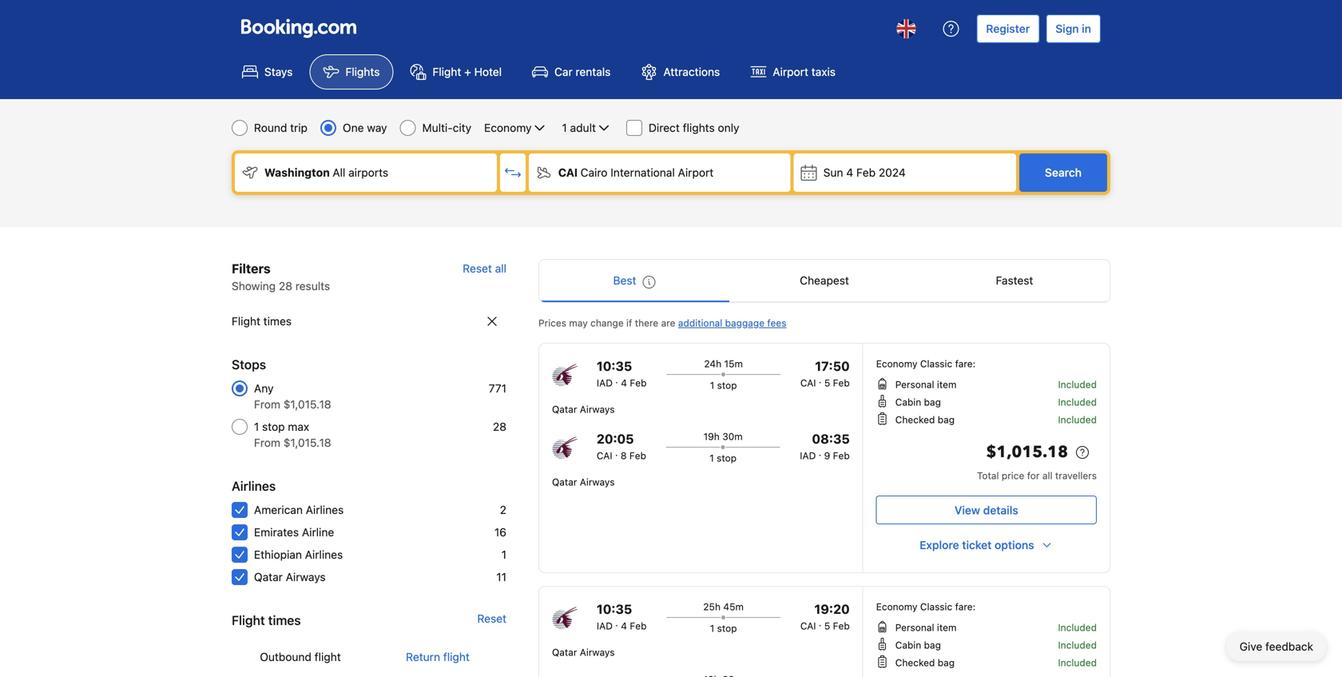 Task type: vqa. For each thing, say whether or not it's contained in the screenshot.


Task type: describe. For each thing, give the bounding box(es) containing it.
give feedback
[[1240, 640, 1314, 653]]

change
[[591, 317, 624, 329]]

american
[[254, 503, 303, 516]]

explore ticket options button
[[877, 531, 1098, 560]]

0 vertical spatial 28
[[279, 279, 293, 293]]

1 cabin bag from the top
[[896, 396, 942, 408]]

1 checked bag from the top
[[896, 414, 955, 425]]

view details button
[[877, 496, 1098, 524]]

cai for 20:05
[[597, 450, 613, 461]]

17:50 cai . 5 feb
[[801, 359, 850, 388]]

1 adult
[[562, 121, 596, 134]]

one
[[343, 121, 364, 134]]

american airlines
[[254, 503, 344, 516]]

city
[[453, 121, 472, 134]]

fastest
[[997, 274, 1034, 287]]

20:05
[[597, 431, 634, 446]]

feb inside popup button
[[857, 166, 876, 179]]

all inside reset all button
[[495, 262, 507, 275]]

2 cabin from the top
[[896, 640, 922, 651]]

$1,015.18 inside any from $1,015.18
[[284, 398, 331, 411]]

baggage
[[726, 317, 765, 329]]

iad for 17:50
[[597, 377, 613, 388]]

4 inside sun 4 feb 2024 popup button
[[847, 166, 854, 179]]

register
[[987, 22, 1031, 35]]

search
[[1046, 166, 1082, 179]]

stays link
[[229, 54, 307, 90]]

cai for 19:20
[[801, 620, 817, 632]]

attractions
[[664, 65, 720, 78]]

11
[[497, 570, 507, 584]]

airlines for ethiopian airlines
[[305, 548, 343, 561]]

options
[[995, 538, 1035, 552]]

1 adult button
[[561, 118, 614, 137]]

4 for 17:50
[[621, 377, 627, 388]]

3 included from the top
[[1059, 414, 1098, 425]]

19h 30m
[[704, 431, 743, 442]]

1 inside dropdown button
[[562, 121, 567, 134]]

emirates airline
[[254, 526, 334, 539]]

2 personal item from the top
[[896, 622, 957, 633]]

24h 15m
[[705, 358, 743, 369]]

only
[[718, 121, 740, 134]]

2 vertical spatial flight
[[232, 613, 265, 628]]

5 for 19:20
[[825, 620, 831, 632]]

1 down 25h
[[710, 623, 715, 634]]

2 personal from the top
[[896, 622, 935, 633]]

there
[[635, 317, 659, 329]]

stop for 17:50
[[718, 380, 737, 391]]

6 included from the top
[[1059, 657, 1098, 668]]

1 up 11
[[502, 548, 507, 561]]

$1,015.18 inside 1 stop max from $1,015.18
[[284, 436, 331, 449]]

2 fare: from the top
[[956, 601, 976, 612]]

view
[[955, 504, 981, 517]]

airports
[[349, 166, 389, 179]]

fees
[[768, 317, 787, 329]]

5 included from the top
[[1059, 640, 1098, 651]]

0 vertical spatial economy
[[485, 121, 532, 134]]

max
[[288, 420, 310, 433]]

outbound
[[260, 650, 312, 663]]

total
[[978, 470, 1000, 481]]

for
[[1028, 470, 1040, 481]]

16
[[495, 526, 507, 539]]

total price for all travellers
[[978, 470, 1098, 481]]

reset for reset
[[478, 612, 507, 625]]

1 vertical spatial airport
[[678, 166, 714, 179]]

$1,015.18 inside region
[[987, 441, 1069, 463]]

sun 4 feb 2024
[[824, 166, 906, 179]]

flights
[[683, 121, 715, 134]]

10:35 for 19:20
[[597, 602, 632, 617]]

08:35 iad . 9 feb
[[800, 431, 850, 461]]

ethiopian
[[254, 548, 302, 561]]

2
[[500, 503, 507, 516]]

feedback
[[1266, 640, 1314, 653]]

reset for reset all
[[463, 262, 492, 275]]

1 personal from the top
[[896, 379, 935, 390]]

any
[[254, 382, 274, 395]]

25h 45m
[[704, 601, 744, 612]]

washington all airports
[[265, 166, 389, 179]]

1 stop for 19:20
[[710, 623, 737, 634]]

19:20
[[815, 602, 850, 617]]

return
[[406, 650, 441, 663]]

feb inside 19:20 cai . 5 feb
[[833, 620, 850, 632]]

1 stop for 17:50
[[710, 380, 737, 391]]

$1,015.18 region
[[877, 440, 1098, 468]]

8
[[621, 450, 627, 461]]

. inside 20:05 cai . 8 feb
[[615, 447, 618, 458]]

1 stop for 08:35
[[710, 452, 737, 464]]

sun
[[824, 166, 844, 179]]

1 personal item from the top
[[896, 379, 957, 390]]

. inside 19:20 cai . 5 feb
[[819, 617, 822, 628]]

08:35
[[812, 431, 850, 446]]

best button
[[540, 260, 730, 301]]

prices may change if there are additional baggage fees
[[539, 317, 787, 329]]

all
[[333, 166, 346, 179]]

0 vertical spatial airport
[[773, 65, 809, 78]]

771
[[489, 382, 507, 395]]

10:35 for 17:50
[[597, 359, 632, 374]]

1 checked from the top
[[896, 414, 936, 425]]

2 item from the top
[[938, 622, 957, 633]]

ethiopian airlines
[[254, 548, 343, 561]]

1 economy classic fare: from the top
[[877, 358, 976, 369]]

adult
[[570, 121, 596, 134]]

direct
[[649, 121, 680, 134]]

return flight
[[406, 650, 470, 663]]

outbound flight
[[260, 650, 341, 663]]

international
[[611, 166, 675, 179]]

2 included from the top
[[1059, 396, 1098, 408]]

search button
[[1020, 153, 1108, 192]]

iad for 19:20
[[597, 620, 613, 632]]

car rentals
[[555, 65, 611, 78]]

tab list containing outbound flight
[[232, 636, 507, 677]]

travellers
[[1056, 470, 1098, 481]]

stop inside 1 stop max from $1,015.18
[[262, 420, 285, 433]]

from inside any from $1,015.18
[[254, 398, 281, 411]]



Task type: locate. For each thing, give the bounding box(es) containing it.
2 10:35 iad . 4 feb from the top
[[597, 602, 647, 632]]

0 vertical spatial 4
[[847, 166, 854, 179]]

flight for return flight
[[444, 650, 470, 663]]

explore
[[920, 538, 960, 552]]

1 horizontal spatial tab list
[[540, 260, 1110, 303]]

2 flight times from the top
[[232, 613, 301, 628]]

17:50
[[816, 359, 850, 374]]

reset button
[[478, 611, 507, 627]]

2 vertical spatial 4
[[621, 620, 627, 632]]

cabin bag
[[896, 396, 942, 408], [896, 640, 942, 651]]

28
[[279, 279, 293, 293], [493, 420, 507, 433]]

$1,015.18 up the for
[[987, 441, 1069, 463]]

cai inside 20:05 cai . 8 feb
[[597, 450, 613, 461]]

0 vertical spatial classic
[[921, 358, 953, 369]]

0 horizontal spatial airport
[[678, 166, 714, 179]]

reset inside reset all button
[[463, 262, 492, 275]]

in
[[1083, 22, 1092, 35]]

1 vertical spatial classic
[[921, 601, 953, 612]]

0 horizontal spatial tab list
[[232, 636, 507, 677]]

.
[[616, 374, 619, 385], [819, 374, 822, 385], [615, 447, 618, 458], [819, 447, 822, 458], [616, 617, 619, 628], [819, 617, 822, 628]]

stop down 25h 45m
[[718, 623, 737, 634]]

stop left max
[[262, 420, 285, 433]]

airport down "direct flights only"
[[678, 166, 714, 179]]

1 vertical spatial 10:35 iad . 4 feb
[[597, 602, 647, 632]]

2 vertical spatial airlines
[[305, 548, 343, 561]]

flight down showing
[[232, 315, 261, 328]]

times
[[264, 315, 292, 328], [268, 613, 301, 628]]

1 vertical spatial from
[[254, 436, 281, 449]]

1 vertical spatial iad
[[800, 450, 816, 461]]

sun 4 feb 2024 button
[[794, 153, 1017, 192]]

feb inside 17:50 cai . 5 feb
[[833, 377, 850, 388]]

personal
[[896, 379, 935, 390], [896, 622, 935, 633]]

classic
[[921, 358, 953, 369], [921, 601, 953, 612]]

price
[[1002, 470, 1025, 481]]

1 stop
[[710, 380, 737, 391], [710, 452, 737, 464], [710, 623, 737, 634]]

airport left taxis in the top right of the page
[[773, 65, 809, 78]]

register link
[[977, 14, 1040, 43]]

0 vertical spatial iad
[[597, 377, 613, 388]]

flight times
[[232, 315, 292, 328], [232, 613, 301, 628]]

rentals
[[576, 65, 611, 78]]

0 vertical spatial flight times
[[232, 315, 292, 328]]

45m
[[724, 601, 744, 612]]

round
[[254, 121, 287, 134]]

one way
[[343, 121, 387, 134]]

5
[[825, 377, 831, 388], [825, 620, 831, 632]]

0 vertical spatial checked bag
[[896, 414, 955, 425]]

0 vertical spatial 1 stop
[[710, 380, 737, 391]]

ticket
[[963, 538, 992, 552]]

10:35 iad . 4 feb for 17:50
[[597, 359, 647, 388]]

1 horizontal spatial all
[[1043, 470, 1053, 481]]

details
[[984, 504, 1019, 517]]

sign in link
[[1047, 14, 1102, 43]]

1 vertical spatial flight times
[[232, 613, 301, 628]]

1 item from the top
[[938, 379, 957, 390]]

5 down 19:20
[[825, 620, 831, 632]]

0 horizontal spatial all
[[495, 262, 507, 275]]

1 down any
[[254, 420, 259, 433]]

+
[[465, 65, 472, 78]]

round trip
[[254, 121, 308, 134]]

stop for 08:35
[[717, 452, 737, 464]]

19:20 cai . 5 feb
[[801, 602, 850, 632]]

1 vertical spatial airlines
[[306, 503, 344, 516]]

airways
[[580, 404, 615, 415], [580, 476, 615, 488], [286, 570, 326, 584], [580, 647, 615, 658]]

1 vertical spatial 1 stop
[[710, 452, 737, 464]]

airlines for american airlines
[[306, 503, 344, 516]]

are
[[662, 317, 676, 329]]

cai left "cairo"
[[559, 166, 578, 179]]

iad inside 08:35 iad . 9 feb
[[800, 450, 816, 461]]

0 vertical spatial 5
[[825, 377, 831, 388]]

flight left +
[[433, 65, 462, 78]]

1 vertical spatial checked bag
[[896, 657, 955, 668]]

flight right outbound
[[315, 650, 341, 663]]

0 vertical spatial 10:35 iad . 4 feb
[[597, 359, 647, 388]]

1 vertical spatial checked
[[896, 657, 936, 668]]

flight times up outbound
[[232, 613, 301, 628]]

times down showing 28 results at the top of page
[[264, 315, 292, 328]]

taxis
[[812, 65, 836, 78]]

cai inside 19:20 cai . 5 feb
[[801, 620, 817, 632]]

car
[[555, 65, 573, 78]]

reset all button
[[463, 259, 507, 278]]

attractions link
[[628, 54, 734, 90]]

1 stop down 19h 30m
[[710, 452, 737, 464]]

times up outbound
[[268, 613, 301, 628]]

1 5 from the top
[[825, 377, 831, 388]]

cai down 17:50
[[801, 377, 817, 388]]

cheapest
[[800, 274, 850, 287]]

5 for 17:50
[[825, 377, 831, 388]]

1 vertical spatial item
[[938, 622, 957, 633]]

additional baggage fees link
[[679, 317, 787, 329]]

0 vertical spatial airlines
[[232, 478, 276, 494]]

tab list containing best
[[540, 260, 1110, 303]]

0 vertical spatial cabin bag
[[896, 396, 942, 408]]

0 horizontal spatial 28
[[279, 279, 293, 293]]

results
[[296, 279, 330, 293]]

airlines up american
[[232, 478, 276, 494]]

1 vertical spatial fare:
[[956, 601, 976, 612]]

flight times down showing
[[232, 315, 292, 328]]

1 vertical spatial all
[[1043, 470, 1053, 481]]

all
[[495, 262, 507, 275], [1043, 470, 1053, 481]]

2 vertical spatial economy
[[877, 601, 918, 612]]

additional
[[679, 317, 723, 329]]

1 vertical spatial 4
[[621, 377, 627, 388]]

booking.com logo image
[[241, 19, 357, 38], [241, 19, 357, 38]]

2 classic from the top
[[921, 601, 953, 612]]

feb inside 20:05 cai . 8 feb
[[630, 450, 647, 461]]

10:35 iad . 4 feb for 19:20
[[597, 602, 647, 632]]

0 vertical spatial all
[[495, 262, 507, 275]]

0 vertical spatial times
[[264, 315, 292, 328]]

filters
[[232, 261, 271, 276]]

flight inside flight + hotel link
[[433, 65, 462, 78]]

flight + hotel link
[[397, 54, 516, 90]]

sign in
[[1056, 22, 1092, 35]]

cai cairo international airport
[[559, 166, 714, 179]]

stop for 19:20
[[718, 623, 737, 634]]

tab list
[[540, 260, 1110, 303], [232, 636, 507, 677]]

economy right 19:20
[[877, 601, 918, 612]]

0 vertical spatial personal
[[896, 379, 935, 390]]

0 horizontal spatial flight
[[315, 650, 341, 663]]

10:35
[[597, 359, 632, 374], [597, 602, 632, 617]]

best image
[[643, 276, 656, 289], [643, 276, 656, 289]]

car rentals link
[[519, 54, 625, 90]]

1 vertical spatial flight
[[232, 315, 261, 328]]

multi-
[[423, 121, 453, 134]]

1 cabin from the top
[[896, 396, 922, 408]]

1 10:35 iad . 4 feb from the top
[[597, 359, 647, 388]]

19h
[[704, 431, 720, 442]]

28 down the 771
[[493, 420, 507, 433]]

0 vertical spatial item
[[938, 379, 957, 390]]

1 from from the top
[[254, 398, 281, 411]]

2 checked bag from the top
[[896, 657, 955, 668]]

included
[[1059, 379, 1098, 390], [1059, 396, 1098, 408], [1059, 414, 1098, 425], [1059, 622, 1098, 633], [1059, 640, 1098, 651], [1059, 657, 1098, 668]]

2 5 from the top
[[825, 620, 831, 632]]

1 flight times from the top
[[232, 315, 292, 328]]

1 10:35 from the top
[[597, 359, 632, 374]]

15m
[[725, 358, 743, 369]]

0 vertical spatial tab list
[[540, 260, 1110, 303]]

1 left adult
[[562, 121, 567, 134]]

flight for outbound flight
[[315, 650, 341, 663]]

stays
[[265, 65, 293, 78]]

5 down 17:50
[[825, 377, 831, 388]]

0 vertical spatial 10:35
[[597, 359, 632, 374]]

airlines up airline
[[306, 503, 344, 516]]

economy classic fare:
[[877, 358, 976, 369], [877, 601, 976, 612]]

0 vertical spatial fare:
[[956, 358, 976, 369]]

2 vertical spatial iad
[[597, 620, 613, 632]]

0 vertical spatial cabin
[[896, 396, 922, 408]]

2024
[[879, 166, 906, 179]]

0 vertical spatial economy classic fare:
[[877, 358, 976, 369]]

. inside 17:50 cai . 5 feb
[[819, 374, 822, 385]]

2 10:35 from the top
[[597, 602, 632, 617]]

give
[[1240, 640, 1263, 653]]

0 vertical spatial reset
[[463, 262, 492, 275]]

cai for 17:50
[[801, 377, 817, 388]]

cai inside 17:50 cai . 5 feb
[[801, 377, 817, 388]]

from inside 1 stop max from $1,015.18
[[254, 436, 281, 449]]

4 for 19:20
[[621, 620, 627, 632]]

1 vertical spatial times
[[268, 613, 301, 628]]

1 horizontal spatial flight
[[444, 650, 470, 663]]

airport
[[773, 65, 809, 78], [678, 166, 714, 179]]

1 vertical spatial cabin bag
[[896, 640, 942, 651]]

airlines down airline
[[305, 548, 343, 561]]

economy right city
[[485, 121, 532, 134]]

give feedback button
[[1228, 632, 1327, 661]]

2 flight from the left
[[444, 650, 470, 663]]

fare:
[[956, 358, 976, 369], [956, 601, 976, 612]]

9
[[825, 450, 831, 461]]

cheapest button
[[730, 260, 920, 301]]

cai down 19:20
[[801, 620, 817, 632]]

25h
[[704, 601, 721, 612]]

explore ticket options
[[920, 538, 1035, 552]]

2 1 stop from the top
[[710, 452, 737, 464]]

1 vertical spatial personal item
[[896, 622, 957, 633]]

washington
[[265, 166, 330, 179]]

1 included from the top
[[1059, 379, 1098, 390]]

flights link
[[310, 54, 394, 90]]

28 left results
[[279, 279, 293, 293]]

1 vertical spatial 10:35
[[597, 602, 632, 617]]

2 from from the top
[[254, 436, 281, 449]]

2 economy classic fare: from the top
[[877, 601, 976, 612]]

feb
[[857, 166, 876, 179], [630, 377, 647, 388], [833, 377, 850, 388], [630, 450, 647, 461], [833, 450, 850, 461], [630, 620, 647, 632], [833, 620, 850, 632]]

1 inside 1 stop max from $1,015.18
[[254, 420, 259, 433]]

0 vertical spatial personal item
[[896, 379, 957, 390]]

1 vertical spatial cabin
[[896, 640, 922, 651]]

1 classic from the top
[[921, 358, 953, 369]]

24h
[[705, 358, 722, 369]]

1 vertical spatial tab list
[[232, 636, 507, 677]]

1 horizontal spatial 28
[[493, 420, 507, 433]]

1 vertical spatial 5
[[825, 620, 831, 632]]

1 fare: from the top
[[956, 358, 976, 369]]

1 stop down 25h 45m
[[710, 623, 737, 634]]

1 vertical spatial 28
[[493, 420, 507, 433]]

showing 28 results
[[232, 279, 330, 293]]

stop down 19h 30m
[[717, 452, 737, 464]]

4 included from the top
[[1059, 622, 1098, 633]]

airport taxis
[[773, 65, 836, 78]]

2 checked from the top
[[896, 657, 936, 668]]

1 down 24h
[[710, 380, 715, 391]]

. inside 08:35 iad . 9 feb
[[819, 447, 822, 458]]

from down any from $1,015.18
[[254, 436, 281, 449]]

$1,015.18 down max
[[284, 436, 331, 449]]

hotel
[[475, 65, 502, 78]]

1 flight from the left
[[315, 650, 341, 663]]

1 horizontal spatial airport
[[773, 65, 809, 78]]

cairo
[[581, 166, 608, 179]]

stop down 24h 15m
[[718, 380, 737, 391]]

flight
[[433, 65, 462, 78], [232, 315, 261, 328], [232, 613, 265, 628]]

outbound flight button
[[232, 636, 369, 677]]

1 vertical spatial economy
[[877, 358, 918, 369]]

5 inside 17:50 cai . 5 feb
[[825, 377, 831, 388]]

emirates
[[254, 526, 299, 539]]

cai left 8
[[597, 450, 613, 461]]

from down any
[[254, 398, 281, 411]]

sign
[[1056, 22, 1080, 35]]

flight right return
[[444, 650, 470, 663]]

0 vertical spatial from
[[254, 398, 281, 411]]

airport taxis link
[[737, 54, 850, 90]]

feb inside 08:35 iad . 9 feb
[[833, 450, 850, 461]]

economy right 17:50
[[877, 358, 918, 369]]

view details
[[955, 504, 1019, 517]]

$1,015.18 up max
[[284, 398, 331, 411]]

1 stop down 24h 15m
[[710, 380, 737, 391]]

cai
[[559, 166, 578, 179], [801, 377, 817, 388], [597, 450, 613, 461], [801, 620, 817, 632]]

bag
[[925, 396, 942, 408], [938, 414, 955, 425], [925, 640, 942, 651], [938, 657, 955, 668]]

0 vertical spatial flight
[[433, 65, 462, 78]]

3 1 stop from the top
[[710, 623, 737, 634]]

5 inside 19:20 cai . 5 feb
[[825, 620, 831, 632]]

any from $1,015.18
[[254, 382, 331, 411]]

return flight button
[[369, 636, 507, 677]]

qatar
[[552, 404, 577, 415], [552, 476, 577, 488], [254, 570, 283, 584], [552, 647, 577, 658]]

2 cabin bag from the top
[[896, 640, 942, 651]]

1 vertical spatial economy classic fare:
[[877, 601, 976, 612]]

1 down 19h
[[710, 452, 714, 464]]

1 vertical spatial personal
[[896, 622, 935, 633]]

30m
[[723, 431, 743, 442]]

2 vertical spatial 1 stop
[[710, 623, 737, 634]]

flight up outbound
[[232, 613, 265, 628]]

1 vertical spatial reset
[[478, 612, 507, 625]]

1 1 stop from the top
[[710, 380, 737, 391]]

0 vertical spatial checked
[[896, 414, 936, 425]]



